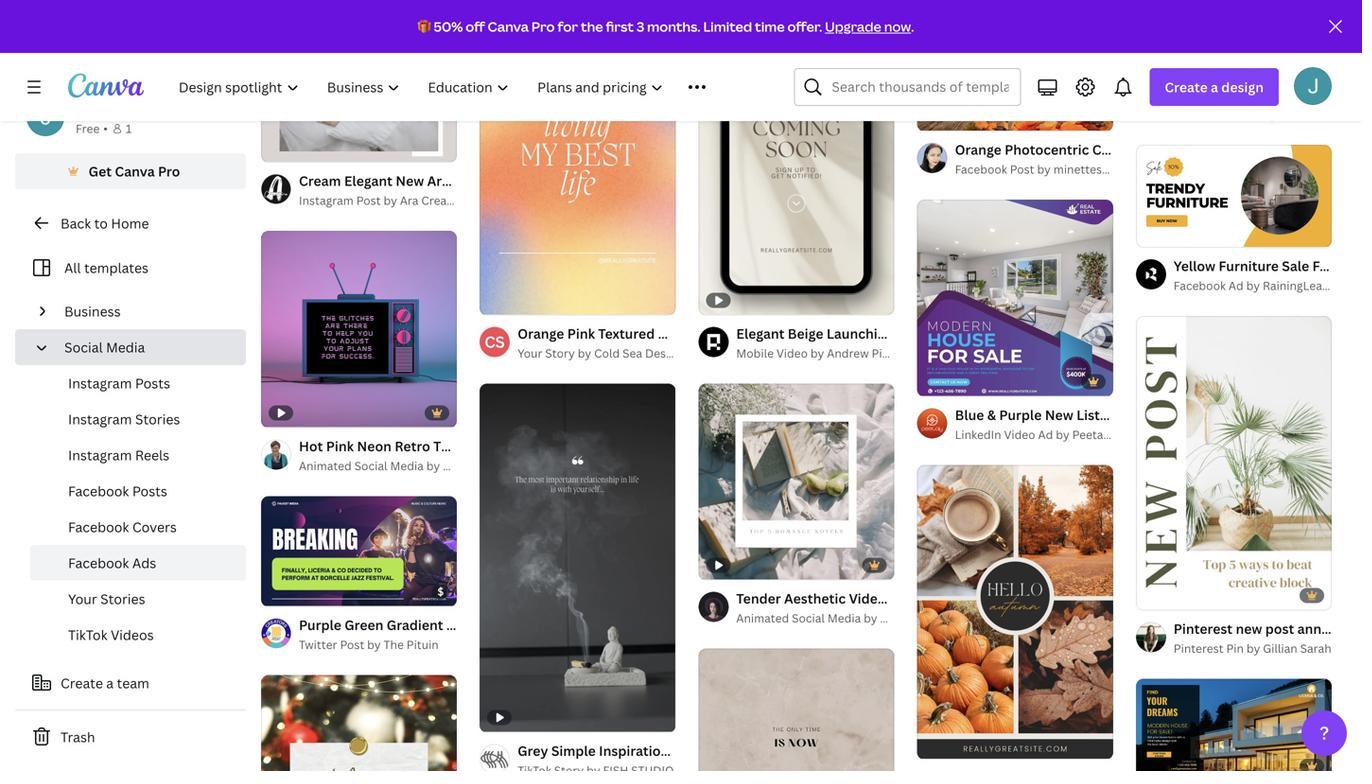 Task type: describe. For each thing, give the bounding box(es) containing it.
ela
[[1281, 106, 1297, 122]]

faceboo
[[1313, 257, 1362, 275]]

story
[[545, 345, 575, 361]]

get
[[89, 162, 112, 180]]

$
[[438, 584, 444, 598]]

create a design
[[1165, 78, 1264, 96]]

videos
[[111, 626, 154, 644]]

twitter post by the pituin link
[[299, 635, 457, 654]]

pinterest pin by gillian sarah link
[[1174, 639, 1332, 658]]

by inside cream elegant new arrival instagram post instagram post by ara creative
[[384, 193, 397, 208]]

creative inside cream elegant new arrival instagram post instagram post by ara creative
[[421, 193, 467, 208]]

facebook covers link
[[30, 509, 246, 545]]

social media
[[64, 338, 145, 356]]

andrew
[[827, 345, 869, 361]]

instagram down social media
[[68, 374, 132, 392]]

pin
[[1227, 641, 1244, 656]]

face
[[1335, 86, 1362, 104]]

cream elegant new arrival instagram post image
[[261, 0, 457, 162]]

design
[[1222, 78, 1264, 96]]

animated social media by socially sorted link
[[299, 456, 526, 475]]

upgrade
[[825, 18, 882, 35]]

animated social media by aleksandra chubar link
[[736, 609, 984, 628]]

create for create a design
[[1165, 78, 1208, 96]]

instagram reels
[[68, 446, 169, 464]]

facebook for facebook post by minettes2k
[[955, 161, 1007, 177]]

now
[[884, 18, 911, 35]]

instagram right 'arrival'
[[474, 172, 538, 190]]

create a team button
[[15, 664, 246, 702]]

your stories link
[[30, 581, 246, 617]]

facebook ads link
[[30, 545, 246, 581]]

pro inside get canva pro button
[[158, 162, 180, 180]]

grey
[[518, 742, 548, 760]]

your stories
[[68, 590, 145, 608]]

get canva pro button
[[15, 153, 246, 189]]

🎁 50% off canva pro for the first 3 months. limited time offer. upgrade now .
[[418, 18, 914, 35]]

trash
[[61, 728, 95, 746]]

by inside pinterest new post announcem pinterest pin by gillian sarah
[[1247, 641, 1261, 656]]

rainingleads
[[1263, 277, 1336, 293]]

purple green gradient breaking news twitter post image
[[261, 496, 457, 606]]

sarah
[[1301, 641, 1332, 656]]

by inside 'link'
[[367, 637, 381, 652]]

by inside elegant beige launching soon instagram reel mobile video by andrew pixel
[[811, 345, 824, 361]]

arrival
[[427, 172, 470, 190]]

yellow furniture sale facebook ad image
[[1136, 144, 1332, 247]]

facebook for facebook covers
[[68, 518, 129, 536]]

media for animated social media by socially sorted
[[390, 458, 424, 473]]

a for team
[[106, 674, 114, 692]]

cream elegant new arrival instagram post link
[[299, 170, 570, 191]]

soon
[[897, 324, 930, 342]]

your for your stories
[[68, 590, 97, 608]]

back to home
[[61, 214, 149, 232]]

business link
[[57, 293, 235, 329]]

cream
[[299, 172, 341, 190]]

grey simple inspirational quotes short video
[[518, 742, 810, 760]]

by left aleksandra
[[864, 610, 878, 626]]

facebook inside yellow furniture sale faceboo facebook ad by rainingleads
[[1174, 277, 1226, 293]]

first
[[606, 18, 634, 35]]

instagram up instagram reels
[[68, 410, 132, 428]]

minimal online business facebook cover photo image
[[1136, 0, 1332, 76]]

elegant inside elegant beige launching soon instagram reel mobile video by andrew pixel
[[736, 324, 785, 342]]

peetaly
[[1073, 426, 1113, 442]]

all templates link
[[26, 250, 235, 286]]

🎁
[[418, 18, 431, 35]]

2 vertical spatial video
[[773, 742, 810, 760]]

yellow
[[1174, 257, 1216, 275]]

instagram inside elegant beige launching soon instagram reel mobile video by andrew pixel
[[933, 324, 997, 342]]

free
[[76, 121, 100, 136]]

chubar
[[944, 610, 984, 626]]

2 pinterest from the top
[[1174, 641, 1224, 656]]

0 vertical spatial canva
[[488, 18, 529, 35]]

by left peetaly
[[1056, 426, 1070, 442]]

short
[[733, 742, 769, 760]]

pinterest new post announcement image
[[1136, 316, 1332, 610]]

elegant beige launching soon instagram reel mobile video by andrew pixel
[[736, 324, 1029, 361]]

gold classy and elegant merry christmas instagram story image
[[261, 675, 457, 771]]

facebook ads
[[68, 554, 156, 572]]

facebook ad by rainingleads link
[[1174, 276, 1336, 295]]

video inside elegant beige launching soon instagram reel mobile video by andrew pixel
[[777, 345, 808, 361]]

create for create a team
[[61, 674, 103, 692]]

stories for your stories
[[100, 590, 145, 608]]

reel
[[1001, 324, 1029, 342]]

cold sea design image
[[480, 327, 510, 357]]

facebook for facebook ads
[[68, 554, 129, 572]]

pituin
[[407, 637, 439, 652]]

animated for animated social media by aleksandra chubar
[[736, 610, 789, 626]]

facebook posts
[[68, 482, 167, 500]]

studio
[[1116, 426, 1152, 442]]

orange pink textured gradient motivational quote instagram story image
[[480, 0, 676, 314]]

grey simple inspirational quotes short video link
[[518, 741, 810, 761]]

minimal online business face link
[[1174, 84, 1362, 105]]

business inside "link"
[[64, 302, 121, 320]]

create a design button
[[1150, 68, 1279, 106]]

neutral minimalist simple elegant marble quote instagram post image
[[699, 649, 895, 771]]

ads
[[132, 554, 156, 572]]

by left 'minettes2k'
[[1037, 161, 1051, 177]]

covers
[[132, 518, 177, 536]]

announcem
[[1298, 620, 1362, 638]]

to
[[94, 214, 108, 232]]

instagram reels link
[[30, 437, 246, 473]]

ad inside yellow furniture sale faceboo facebook ad by rainingleads
[[1229, 277, 1244, 293]]

linkedin video ad by peetaly studio link
[[955, 425, 1152, 444]]

instagram down the cream at the left
[[299, 193, 354, 208]]

new
[[396, 172, 424, 190]]

0 vertical spatial social
[[64, 338, 103, 356]]

facebook cover by ela creative de link
[[1174, 105, 1362, 124]]



Task type: vqa. For each thing, say whether or not it's contained in the screenshot.
Media to the middle
yes



Task type: locate. For each thing, give the bounding box(es) containing it.
pro up back to home link
[[158, 162, 180, 180]]

0 horizontal spatial business
[[64, 302, 121, 320]]

pinterest up pin
[[1174, 620, 1233, 638]]

0 vertical spatial video
[[777, 345, 808, 361]]

team
[[117, 674, 149, 692]]

posts for facebook posts
[[132, 482, 167, 500]]

twitter
[[299, 637, 337, 652]]

1 vertical spatial creative
[[421, 193, 467, 208]]

elegant
[[344, 172, 393, 190], [736, 324, 785, 342]]

1 vertical spatial animated
[[736, 610, 789, 626]]

pinterest left pin
[[1174, 641, 1224, 656]]

0 horizontal spatial pro
[[158, 162, 180, 180]]

1 horizontal spatial creative
[[1300, 106, 1346, 122]]

post inside facebook post by minettes2k link
[[1010, 161, 1035, 177]]

social up neutral minimalist simple elegant marble quote instagram post image
[[792, 610, 825, 626]]

cream elegant new arrival instagram post instagram post by ara creative
[[299, 172, 570, 208]]

elegant up instagram post by ara creative link
[[344, 172, 393, 190]]

0 vertical spatial media
[[106, 338, 145, 356]]

blue & purple new listing modern home real estate linkedin video ad image
[[917, 200, 1113, 396]]

media for animated social media by aleksandra chubar
[[828, 610, 861, 626]]

facebook posts link
[[30, 473, 246, 509]]

social up "instagram posts" on the left of the page
[[64, 338, 103, 356]]

3
[[637, 18, 645, 35]]

pixel
[[872, 345, 898, 361]]

stories up reels
[[135, 410, 180, 428]]

free •
[[76, 121, 108, 136]]

upgrade now button
[[825, 18, 911, 35]]

0 horizontal spatial creative
[[421, 193, 467, 208]]

your for your story by cold sea design
[[518, 345, 543, 361]]

simple
[[551, 742, 596, 760]]

all
[[64, 259, 81, 277]]

post
[[1266, 620, 1295, 638]]

by down the furniture
[[1247, 277, 1260, 293]]

create inside dropdown button
[[1165, 78, 1208, 96]]

creative down john smith icon
[[1300, 106, 1346, 122]]

1 vertical spatial canva
[[115, 162, 155, 180]]

cold
[[594, 345, 620, 361]]

inspirational
[[599, 742, 681, 760]]

stories up videos
[[100, 590, 145, 608]]

linkedin video ad by peetaly studio
[[955, 426, 1152, 442]]

canva right "get"
[[115, 162, 155, 180]]

animated social media by aleksandra chubar
[[736, 610, 984, 626]]

0 horizontal spatial media
[[106, 338, 145, 356]]

by down beige
[[811, 345, 824, 361]]

instagram post by ara creative link
[[299, 191, 467, 210]]

1 vertical spatial create
[[61, 674, 103, 692]]

a
[[1211, 78, 1219, 96], [106, 674, 114, 692]]

0 vertical spatial ad
[[1229, 277, 1244, 293]]

0 horizontal spatial canva
[[115, 162, 155, 180]]

create a team
[[61, 674, 149, 692]]

1 horizontal spatial create
[[1165, 78, 1208, 96]]

top level navigation element
[[167, 68, 749, 106], [167, 68, 749, 106]]

0 vertical spatial pinterest
[[1174, 620, 1233, 638]]

social
[[64, 338, 103, 356], [355, 458, 387, 473], [792, 610, 825, 626]]

pinterest
[[1174, 620, 1233, 638], [1174, 641, 1224, 656]]

0 vertical spatial animated
[[299, 458, 352, 473]]

ad
[[1229, 277, 1244, 293], [1038, 426, 1053, 442]]

a left design
[[1211, 78, 1219, 96]]

de
[[1349, 106, 1362, 122]]

0 vertical spatial your
[[518, 345, 543, 361]]

1 vertical spatial posts
[[132, 482, 167, 500]]

1 horizontal spatial animated
[[736, 610, 789, 626]]

offer.
[[788, 18, 823, 35]]

create down tiktok at the left bottom
[[61, 674, 103, 692]]

1 horizontal spatial social
[[355, 458, 387, 473]]

gillian
[[1263, 641, 1298, 656]]

1 pinterest from the top
[[1174, 620, 1233, 638]]

0 vertical spatial creative
[[1300, 106, 1346, 122]]

instagram posts
[[68, 374, 170, 392]]

1 horizontal spatial pro
[[532, 18, 555, 35]]

by
[[1264, 106, 1278, 122], [1037, 161, 1051, 177], [384, 193, 397, 208], [1247, 277, 1260, 293], [811, 345, 824, 361], [578, 345, 592, 361], [1056, 426, 1070, 442], [426, 458, 440, 473], [864, 610, 878, 626], [367, 637, 381, 652], [1247, 641, 1261, 656]]

back
[[61, 214, 91, 232]]

posts up instagram stories link at left
[[135, 374, 170, 392]]

your
[[518, 345, 543, 361], [68, 590, 97, 608]]

pro
[[532, 18, 555, 35], [158, 162, 180, 180]]

animated
[[299, 458, 352, 473], [736, 610, 789, 626]]

1 horizontal spatial a
[[1211, 78, 1219, 96]]

socially
[[443, 458, 486, 473]]

canva inside button
[[115, 162, 155, 180]]

by right pin
[[1247, 641, 1261, 656]]

instagram
[[474, 172, 538, 190], [299, 193, 354, 208], [933, 324, 997, 342], [68, 374, 132, 392], [68, 410, 132, 428], [68, 446, 132, 464]]

tiktok videos link
[[30, 617, 246, 653]]

design
[[645, 345, 682, 361]]

aleksandra
[[880, 610, 941, 626]]

elegant inside cream elegant new arrival instagram post instagram post by ara creative
[[344, 172, 393, 190]]

instagram left reel
[[933, 324, 997, 342]]

business inside minimal online business face facebook cover by ela creative de
[[1275, 86, 1331, 104]]

pro left for
[[532, 18, 555, 35]]

Search search field
[[832, 69, 1009, 105]]

0 horizontal spatial elegant
[[344, 172, 393, 190]]

post inside the 'twitter post by the pituin' 'link'
[[340, 637, 364, 652]]

1 vertical spatial social
[[355, 458, 387, 473]]

0 horizontal spatial ad
[[1038, 426, 1053, 442]]

tiktok
[[68, 626, 107, 644]]

elegant up mobile
[[736, 324, 785, 342]]

0 vertical spatial stories
[[135, 410, 180, 428]]

for
[[558, 18, 578, 35]]

0 horizontal spatial create
[[61, 674, 103, 692]]

by inside yellow furniture sale faceboo facebook ad by rainingleads
[[1247, 277, 1260, 293]]

0 vertical spatial elegant
[[344, 172, 393, 190]]

create left design
[[1165, 78, 1208, 96]]

by inside minimal online business face facebook cover by ela creative de
[[1264, 106, 1278, 122]]

sea
[[623, 345, 642, 361]]

quotes
[[684, 742, 730, 760]]

0 vertical spatial business
[[1275, 86, 1331, 104]]

reels
[[135, 446, 169, 464]]

instagram stories link
[[30, 401, 246, 437]]

new
[[1236, 620, 1263, 638]]

1 horizontal spatial business
[[1275, 86, 1331, 104]]

2 vertical spatial social
[[792, 610, 825, 626]]

mobile video by andrew pixel link
[[736, 344, 898, 363]]

50%
[[434, 18, 463, 35]]

instagram up 'facebook posts'
[[68, 446, 132, 464]]

0 horizontal spatial your
[[68, 590, 97, 608]]

the
[[581, 18, 603, 35]]

animated for animated social media by socially sorted
[[299, 458, 352, 473]]

facebook post by minettes2k
[[955, 161, 1114, 177]]

1 horizontal spatial media
[[390, 458, 424, 473]]

time
[[755, 18, 785, 35]]

a left team
[[106, 674, 114, 692]]

minettes2k
[[1054, 161, 1114, 177]]

post
[[1010, 161, 1035, 177], [541, 172, 570, 190], [356, 193, 381, 208], [340, 637, 364, 652]]

get canva pro
[[89, 162, 180, 180]]

1 vertical spatial ad
[[1038, 426, 1053, 442]]

1 vertical spatial media
[[390, 458, 424, 473]]

canva right off
[[488, 18, 529, 35]]

1
[[126, 121, 132, 136]]

ad left peetaly
[[1038, 426, 1053, 442]]

elegant beige launching soon instagram reel link
[[736, 323, 1029, 344]]

1 vertical spatial business
[[64, 302, 121, 320]]

john smith image
[[1294, 67, 1332, 105]]

0 vertical spatial create
[[1165, 78, 1208, 96]]

ara
[[400, 193, 419, 208]]

cs link
[[480, 327, 510, 357]]

linkedin
[[955, 426, 1002, 442]]

by left ara
[[384, 193, 397, 208]]

0 horizontal spatial animated
[[299, 458, 352, 473]]

2 horizontal spatial media
[[828, 610, 861, 626]]

social for animated social media by aleksandra chubar
[[792, 610, 825, 626]]

all templates
[[64, 259, 149, 277]]

instagram stories
[[68, 410, 180, 428]]

stories for instagram stories
[[135, 410, 180, 428]]

creative down 'arrival'
[[421, 193, 467, 208]]

1 horizontal spatial ad
[[1229, 277, 1244, 293]]

media left socially
[[390, 458, 424, 473]]

1 horizontal spatial elegant
[[736, 324, 785, 342]]

your up tiktok at the left bottom
[[68, 590, 97, 608]]

yellow modern house facebook ad image
[[1136, 678, 1332, 771]]

templates
[[84, 259, 149, 277]]

business
[[1275, 86, 1331, 104], [64, 302, 121, 320]]

facebook post by minettes2k link
[[955, 160, 1114, 179]]

•
[[103, 121, 108, 136]]

1 vertical spatial pinterest
[[1174, 641, 1224, 656]]

facebook
[[1174, 106, 1226, 122], [955, 161, 1007, 177], [1174, 277, 1226, 293], [68, 482, 129, 500], [68, 518, 129, 536], [68, 554, 129, 572]]

1 vertical spatial pro
[[158, 162, 180, 180]]

a for design
[[1211, 78, 1219, 96]]

0 vertical spatial posts
[[135, 374, 170, 392]]

ad down the furniture
[[1229, 277, 1244, 293]]

1 vertical spatial video
[[1004, 426, 1036, 442]]

video right linkedin
[[1004, 426, 1036, 442]]

by left ela at the top of the page
[[1264, 106, 1278, 122]]

your story by cold sea design link
[[518, 344, 682, 363]]

instagram posts link
[[30, 365, 246, 401]]

0 vertical spatial a
[[1211, 78, 1219, 96]]

2 vertical spatial media
[[828, 610, 861, 626]]

1 horizontal spatial canva
[[488, 18, 529, 35]]

0 horizontal spatial a
[[106, 674, 114, 692]]

0 horizontal spatial social
[[64, 338, 103, 356]]

media left aleksandra
[[828, 610, 861, 626]]

months.
[[647, 18, 701, 35]]

home
[[111, 214, 149, 232]]

facebook inside minimal online business face facebook cover by ela creative de
[[1174, 106, 1226, 122]]

orange photocentric coming this fall facebook post image
[[917, 0, 1113, 130]]

by left the cold
[[578, 345, 592, 361]]

1 vertical spatial a
[[106, 674, 114, 692]]

creative inside minimal online business face facebook cover by ela creative de
[[1300, 106, 1346, 122]]

orange black white collage autumn pumpkin coffee pinterest pin image
[[917, 465, 1113, 759]]

yellow furniture sale faceboo link
[[1174, 255, 1362, 276]]

media up "instagram posts" on the left of the page
[[106, 338, 145, 356]]

posts for instagram posts
[[135, 374, 170, 392]]

by left socially
[[426, 458, 440, 473]]

off
[[466, 18, 485, 35]]

business up social media
[[64, 302, 121, 320]]

social up 'purple green gradient breaking news twitter post' image
[[355, 458, 387, 473]]

1 vertical spatial stories
[[100, 590, 145, 608]]

video down beige
[[777, 345, 808, 361]]

yellow furniture sale faceboo facebook ad by rainingleads
[[1174, 257, 1362, 293]]

mobile
[[736, 345, 774, 361]]

create inside button
[[61, 674, 103, 692]]

social for animated social media by socially sorted
[[355, 458, 387, 473]]

2 horizontal spatial social
[[792, 610, 825, 626]]

sorted
[[488, 458, 526, 473]]

business up ela at the top of the page
[[1275, 86, 1331, 104]]

the
[[384, 637, 404, 652]]

1 vertical spatial your
[[68, 590, 97, 608]]

None search field
[[794, 68, 1021, 106]]

cold sea design element
[[480, 327, 510, 357]]

tiktok videos
[[68, 626, 154, 644]]

1 vertical spatial elegant
[[736, 324, 785, 342]]

posts down reels
[[132, 482, 167, 500]]

video right short
[[773, 742, 810, 760]]

a inside the create a design dropdown button
[[1211, 78, 1219, 96]]

minimal online business face facebook cover by ela creative de
[[1174, 86, 1362, 122]]

a inside 'create a team' button
[[106, 674, 114, 692]]

your left story
[[518, 345, 543, 361]]

facebook for facebook posts
[[68, 482, 129, 500]]

1 horizontal spatial your
[[518, 345, 543, 361]]

by left the
[[367, 637, 381, 652]]

0 vertical spatial pro
[[532, 18, 555, 35]]



